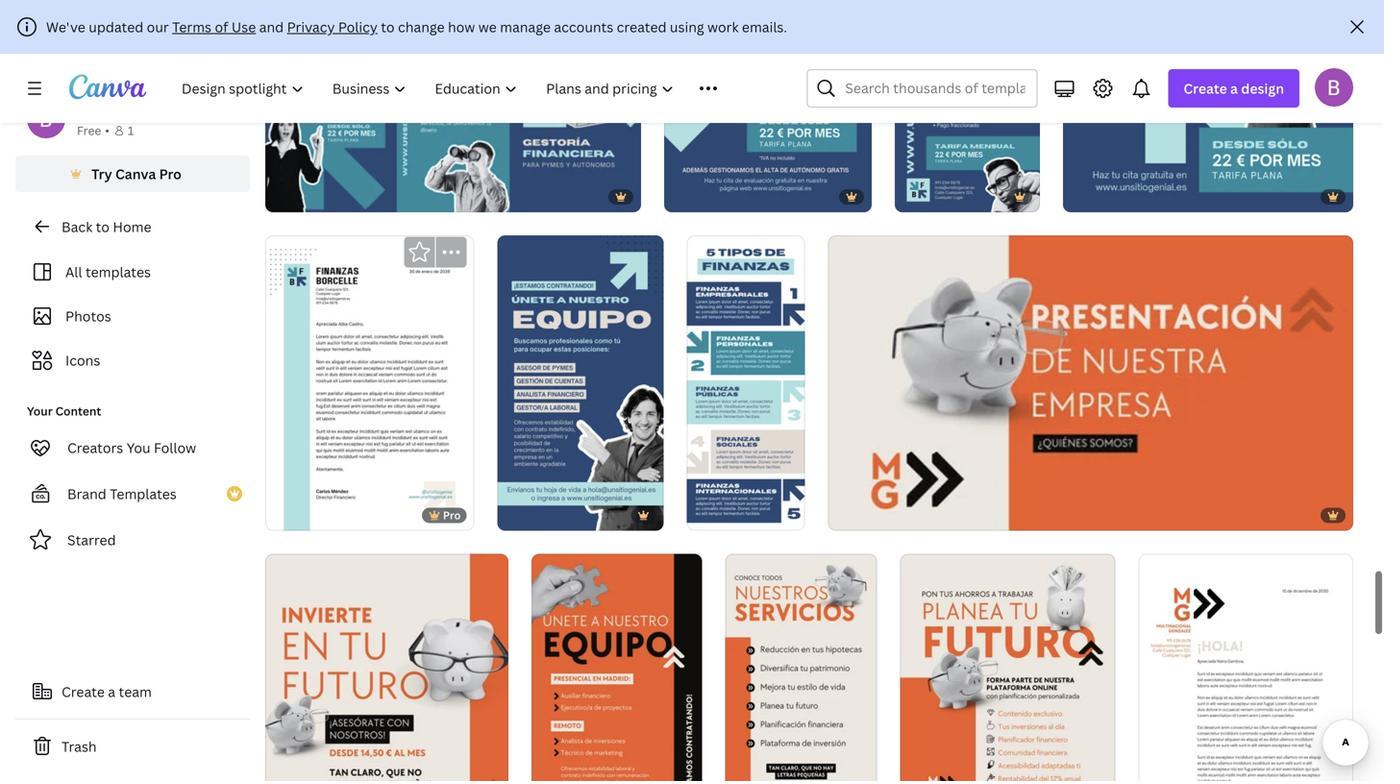 Task type: describe. For each thing, give the bounding box(es) containing it.
terms of use link
[[172, 18, 256, 36]]

home
[[113, 218, 151, 236]]

a for design
[[1231, 79, 1238, 98]]

brand templates link
[[15, 475, 250, 513]]

back
[[62, 218, 93, 236]]

use
[[232, 18, 256, 36]]

work
[[708, 18, 739, 36]]

design
[[1241, 79, 1284, 98]]

•
[[105, 123, 110, 138]]

to inside back to home link
[[96, 218, 110, 236]]

create a design button
[[1168, 69, 1300, 108]]

of
[[215, 18, 228, 36]]

created
[[617, 18, 667, 36]]

bob builder image
[[1315, 68, 1354, 106]]

pro inside group
[[443, 508, 461, 522]]

create a design
[[1184, 79, 1284, 98]]

Search search field
[[845, 70, 1025, 107]]

policy
[[338, 18, 378, 36]]

follow
[[154, 439, 196, 457]]

privacy policy link
[[287, 18, 378, 36]]

starred link
[[15, 521, 250, 560]]

all templates link
[[27, 254, 238, 290]]

icons
[[65, 351, 100, 370]]

pro inside button
[[159, 165, 182, 183]]

your content
[[27, 403, 101, 419]]

1 horizontal spatial to
[[381, 18, 395, 36]]

change
[[398, 18, 445, 36]]

accounts
[[554, 18, 614, 36]]

all templates
[[65, 263, 151, 281]]

updated
[[89, 18, 143, 36]]

all
[[65, 263, 82, 281]]

a for team
[[108, 683, 115, 701]]

free
[[77, 123, 101, 138]]

create for create a team
[[62, 683, 105, 701]]

starred
[[67, 531, 116, 549]]

create a team
[[62, 683, 152, 701]]

free •
[[77, 123, 110, 138]]

canva
[[115, 165, 156, 183]]

back to home
[[62, 218, 151, 236]]

creators you follow link
[[15, 429, 250, 467]]

we've updated our terms of use and privacy policy to change how we manage accounts created using work emails.
[[46, 18, 787, 36]]

manage
[[500, 18, 551, 36]]



Task type: locate. For each thing, give the bounding box(es) containing it.
icons link
[[27, 342, 238, 379]]

1 horizontal spatial create
[[1184, 79, 1227, 98]]

you
[[127, 439, 151, 457]]

create left design
[[1184, 79, 1227, 98]]

create
[[1184, 79, 1227, 98], [62, 683, 105, 701]]

1
[[128, 123, 134, 138]]

group
[[265, 0, 641, 212], [664, 0, 872, 212], [895, 0, 1040, 212], [1063, 0, 1354, 212], [498, 228, 664, 531], [687, 228, 805, 531], [828, 228, 1354, 531], [265, 546, 508, 782], [532, 546, 702, 782], [726, 546, 878, 782], [901, 546, 1116, 782], [1139, 546, 1354, 782]]

a inside "button"
[[108, 683, 115, 701]]

0 horizontal spatial create
[[62, 683, 105, 701]]

create left team
[[62, 683, 105, 701]]

pro
[[159, 165, 182, 183], [443, 508, 461, 522]]

your
[[27, 403, 53, 419]]

1 horizontal spatial a
[[1231, 79, 1238, 98]]

trash
[[62, 738, 97, 756]]

pro group
[[265, 235, 474, 531]]

0 horizontal spatial pro
[[159, 165, 182, 183]]

create for create a design
[[1184, 79, 1227, 98]]

a inside dropdown button
[[1231, 79, 1238, 98]]

a left team
[[108, 683, 115, 701]]

photos
[[65, 307, 111, 325]]

templates
[[110, 485, 177, 503]]

1 vertical spatial to
[[96, 218, 110, 236]]

0 horizontal spatial a
[[108, 683, 115, 701]]

we
[[478, 18, 497, 36]]

we've
[[46, 18, 85, 36]]

how
[[448, 18, 475, 36]]

brand
[[67, 485, 107, 503]]

brand templates
[[67, 485, 177, 503]]

0 vertical spatial a
[[1231, 79, 1238, 98]]

to right back
[[96, 218, 110, 236]]

back to home link
[[15, 208, 250, 246]]

create inside dropdown button
[[1184, 79, 1227, 98]]

1 horizontal spatial pro
[[443, 508, 461, 522]]

photos link
[[27, 298, 238, 335]]

terms
[[172, 18, 212, 36]]

1 vertical spatial a
[[108, 683, 115, 701]]

and
[[259, 18, 284, 36]]

using
[[670, 18, 704, 36]]

templates
[[86, 263, 151, 281]]

0 horizontal spatial to
[[96, 218, 110, 236]]

try
[[91, 165, 112, 183]]

None search field
[[807, 69, 1038, 108]]

creators
[[67, 439, 123, 457]]

creators you follow
[[67, 439, 196, 457]]

our
[[147, 18, 169, 36]]

try canva pro
[[91, 165, 182, 183]]

a
[[1231, 79, 1238, 98], [108, 683, 115, 701]]

create inside "button"
[[62, 683, 105, 701]]

create a team button
[[15, 673, 250, 711]]

a left design
[[1231, 79, 1238, 98]]

emails.
[[742, 18, 787, 36]]

to right policy
[[381, 18, 395, 36]]

top level navigation element
[[169, 69, 761, 108], [169, 69, 761, 108]]

0 vertical spatial create
[[1184, 79, 1227, 98]]

0 vertical spatial pro
[[159, 165, 182, 183]]

team
[[119, 683, 152, 701]]

privacy
[[287, 18, 335, 36]]

1 vertical spatial create
[[62, 683, 105, 701]]

content
[[55, 403, 101, 419]]

to
[[381, 18, 395, 36], [96, 218, 110, 236]]

0 vertical spatial to
[[381, 18, 395, 36]]

try canva pro button
[[15, 156, 250, 192]]

1 vertical spatial pro
[[443, 508, 461, 522]]

trash link
[[15, 728, 250, 766]]



Task type: vqa. For each thing, say whether or not it's contained in the screenshot.
the emails.
yes



